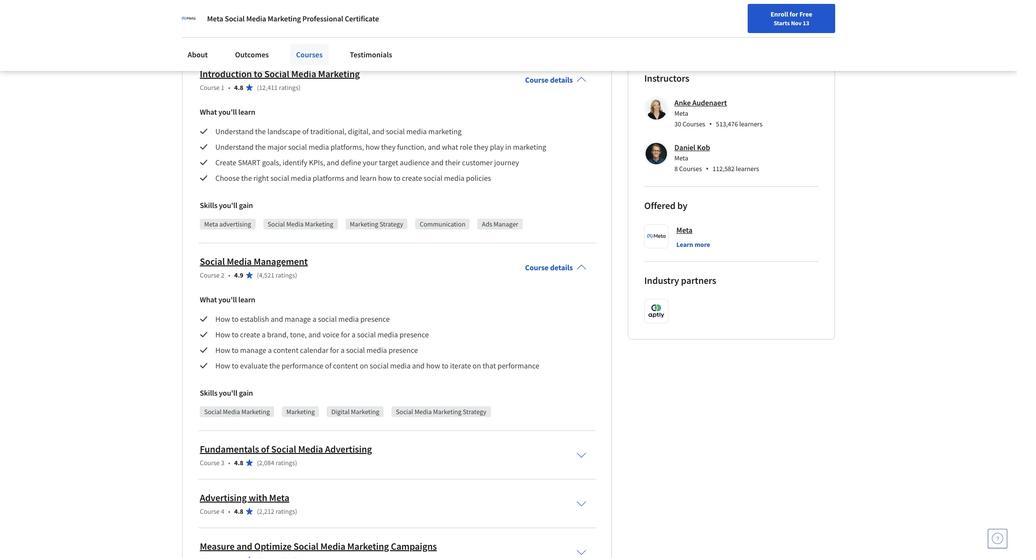 Task type: describe. For each thing, give the bounding box(es) containing it.
2 vertical spatial create
[[240, 330, 260, 340]]

and up 'brand,'
[[271, 314, 283, 324]]

read more button
[[182, 29, 219, 39]]

understand for understand the landscape of traditional, digital, and social media marketing
[[216, 127, 254, 136]]

8
[[675, 165, 678, 173]]

0 vertical spatial manage
[[285, 314, 311, 324]]

anke
[[675, 98, 691, 108]]

2 they from the left
[[474, 142, 489, 152]]

0 horizontal spatial opens in a new tab image
[[364, 129, 372, 137]]

meta link
[[677, 224, 693, 236]]

anke audenaert meta 30 courses • 513,476 learners
[[675, 98, 763, 129]]

course details for introduction to social media marketing
[[525, 75, 573, 85]]

course for fundamentals of social media advertising
[[200, 459, 220, 468]]

create inside want to turn your passion for social media into a career? in this program, you'll learn how to create a social media presence on facebook and instagram that people want to follow! social media marketing jobs are amongst the most in- demand skills for organizations of all sizes. whether you're completely new to digital marketing or you've been tinkering with social media platforms for your own business, you've come to the right place. this six-course program designed by experts at meta and aptly will provide an introduction to digital marketing and all the major social media platforms such as facebook, instagram, linkedin, youtube, tiktok  and more to prepare you with the skills and tools needed to grow an engaging social community and run effective social media advertising.
[[480, 0, 500, 2]]

fundamentals
[[200, 443, 259, 455]]

audience
[[400, 158, 430, 167]]

management
[[254, 255, 308, 268]]

of inside want to turn your passion for social media into a career? in this program, you'll learn how to create a social media presence on facebook and instagram that people want to follow! social media marketing jobs are amongst the most in- demand skills for organizations of all sizes. whether you're completely new to digital marketing or you've been tinkering with social media platforms for your own business, you've come to the right place. this six-course program designed by experts at meta and aptly will provide an introduction to digital marketing and all the major social media platforms such as facebook, instagram, linkedin, youtube, tiktok  and more to prepare you with the skills and tools needed to grow an engaging social community and run effective social media advertising.
[[285, 15, 291, 25]]

what you'll learn for social
[[200, 295, 256, 305]]

jobs
[[471, 4, 485, 13]]

2 performance from the left
[[498, 361, 540, 371]]

social media management
[[200, 255, 308, 268]]

evaluate
[[240, 361, 268, 371]]

learn inside want to turn your passion for social media into a career? in this program, you'll learn how to create a social media presence on facebook and instagram that people want to follow! social media marketing jobs are amongst the most in- demand skills for organizations of all sizes. whether you're completely new to digital marketing or you've been tinkering with social media platforms for your own business, you've come to the right place. this six-course program designed by experts at meta and aptly will provide an introduction to digital marketing and all the major social media platforms such as facebook, instagram, linkedin, youtube, tiktok  and more to prepare you with the skills and tools needed to grow an engaging social community and run effective social media advertising.
[[438, 0, 454, 2]]

platforms,
[[331, 142, 364, 152]]

learn more
[[677, 240, 711, 249]]

0 horizontal spatial strategy
[[380, 220, 403, 229]]

by inside want to turn your passion for social media into a career? in this program, you'll learn how to create a social media presence on facebook and instagram that people want to follow! social media marketing jobs are amongst the most in- demand skills for organizations of all sizes. whether you're completely new to digital marketing or you've been tinkering with social media platforms for your own business, you've come to the right place. this six-course program designed by experts at meta and aptly will provide an introduction to digital marketing and all the major social media platforms such as facebook, instagram, linkedin, youtube, tiktok  and more to prepare you with the skills and tools needed to grow an engaging social community and run effective social media advertising.
[[559, 27, 567, 37]]

how down target
[[378, 173, 392, 183]]

this
[[373, 0, 385, 2]]

1 vertical spatial social media marketing
[[204, 408, 270, 417]]

advertising.
[[371, 62, 409, 72]]

1 horizontal spatial platforms
[[313, 173, 345, 183]]

1 horizontal spatial opens in a new tab image
[[374, 148, 382, 156]]

details for introduction to social media marketing
[[550, 75, 573, 85]]

in-
[[559, 4, 568, 13]]

how to create a brand, tone, and voice for a social media presence
[[216, 330, 429, 340]]

facebook
[[223, 4, 254, 13]]

0 horizontal spatial all
[[293, 15, 301, 25]]

digital marketing
[[332, 408, 380, 417]]

define
[[341, 158, 361, 167]]

marketing up prepare
[[387, 39, 420, 48]]

0 vertical spatial you've
[[499, 15, 520, 25]]

customer
[[462, 158, 493, 167]]

1 horizontal spatial opens in a new tab image
[[429, 148, 437, 156]]

0 horizontal spatial platforms
[[240, 27, 272, 37]]

0 horizontal spatial opens in a new tab image
[[322, 148, 330, 156]]

of up 2,084
[[261, 443, 269, 455]]

for down voice
[[330, 345, 339, 355]]

how to manage a content calendar for a social media presence
[[216, 345, 418, 355]]

• for social media management
[[228, 271, 231, 280]]

and left iterate
[[412, 361, 425, 371]]

ratings for of
[[276, 459, 295, 468]]

learn more button
[[677, 240, 711, 250]]

for up will
[[273, 27, 283, 37]]

4.8 for fundamentals
[[234, 459, 243, 468]]

1 vertical spatial right
[[254, 173, 269, 183]]

and down introduction
[[349, 50, 362, 60]]

( 2,212 ratings )
[[257, 507, 297, 516]]

meta left advertising at the top
[[204, 220, 218, 229]]

your up provide
[[284, 27, 299, 37]]

daniel
[[675, 143, 696, 152]]

find
[[748, 11, 760, 20]]

1 horizontal spatial that
[[483, 361, 496, 371]]

partners
[[681, 274, 717, 287]]

role
[[460, 142, 473, 152]]

a down how to create a brand, tone, and voice for a social media presence
[[341, 345, 345, 355]]

meta up learn
[[677, 225, 693, 235]]

campaigns
[[391, 541, 437, 553]]

and down define
[[346, 173, 359, 183]]

course details button for introduction to social media marketing
[[518, 61, 595, 98]]

in
[[506, 142, 512, 152]]

anke audenaert image
[[646, 98, 668, 120]]

you're
[[350, 15, 371, 25]]

new
[[410, 15, 424, 25]]

how for how to manage a content calendar for a social media presence
[[216, 345, 230, 355]]

( 2,084 ratings )
[[257, 459, 297, 468]]

2 horizontal spatial opens in a new tab image
[[459, 129, 466, 137]]

meta up ( 2,212 ratings )
[[269, 492, 290, 504]]

smart
[[238, 158, 261, 167]]

youtube,
[[293, 50, 323, 60]]

for right voice
[[341, 330, 350, 340]]

designed
[[528, 27, 557, 37]]

digital,
[[348, 127, 371, 136]]

ratings for with
[[276, 507, 295, 516]]

offered by
[[645, 200, 688, 212]]

marketing up what
[[429, 127, 462, 136]]

marketing up the this
[[437, 4, 470, 13]]

free
[[800, 10, 813, 18]]

landscape
[[268, 127, 301, 136]]

measure and optimize social media marketing campaigns link
[[200, 541, 437, 553]]

0 vertical spatial advertising
[[325, 443, 372, 455]]

a up amongst
[[501, 0, 505, 2]]

a down 'brand,'
[[268, 345, 272, 355]]

2 vertical spatial with
[[249, 492, 267, 504]]

introduction
[[200, 68, 252, 80]]

learners for kob
[[736, 165, 760, 173]]

for up instagram
[[267, 0, 276, 2]]

communication
[[420, 220, 466, 229]]

optimize
[[254, 541, 292, 553]]

2 horizontal spatial platforms
[[521, 39, 552, 48]]

1 vertical spatial with
[[431, 50, 445, 60]]

( for to
[[257, 83, 259, 92]]

meta social media marketing professional certificate
[[207, 14, 379, 23]]

enroll for free starts nov 13
[[771, 10, 813, 27]]

1 performance from the left
[[282, 361, 324, 371]]

been
[[522, 15, 538, 25]]

1 vertical spatial you've
[[348, 27, 369, 37]]

advertising
[[220, 220, 251, 229]]

offered
[[645, 200, 676, 212]]

digital
[[332, 408, 350, 417]]

( for with
[[257, 507, 259, 516]]

or
[[490, 15, 497, 25]]

marketing up the six- at the left top
[[456, 15, 489, 25]]

daniel kob link
[[675, 143, 711, 152]]

meta inside daniel kob meta 8 courses • 112,582 learners
[[675, 154, 689, 163]]

course 4 •
[[200, 507, 231, 516]]

1 they from the left
[[381, 142, 396, 152]]

a up people at the top
[[334, 0, 338, 2]]

run
[[287, 62, 298, 72]]

linkedin,
[[262, 50, 292, 60]]

12,411
[[259, 83, 278, 92]]

meta down turn
[[207, 14, 223, 23]]

how to establish and manage a social media presence
[[216, 314, 390, 324]]

30
[[675, 120, 682, 129]]

understand for understand the major social media platforms, how they function, and what role they play in marketing
[[216, 142, 254, 152]]

4.8 for introduction
[[234, 83, 243, 92]]

course
[[475, 27, 497, 37]]

program,
[[387, 0, 417, 2]]

and up calendar
[[309, 330, 321, 340]]

and up the you
[[422, 39, 434, 48]]

0 vertical spatial social media marketing
[[268, 220, 334, 229]]

and left tools
[[477, 50, 489, 60]]

course details button for social media management
[[518, 249, 595, 286]]

skills for introduction to social media marketing
[[200, 201, 218, 210]]

completely
[[372, 15, 408, 25]]

gain for to
[[239, 201, 253, 210]]

that inside want to turn your passion for social media into a career? in this program, you'll learn how to create a social media presence on facebook and instagram that people want to follow! social media marketing jobs are amongst the most in- demand skills for organizations of all sizes. whether you're completely new to digital marketing or you've been tinkering with social media platforms for your own business, you've come to the right place. this six-course program designed by experts at meta and aptly will provide an introduction to digital marketing and all the major social media platforms such as facebook, instagram, linkedin, youtube, tiktok  and more to prepare you with the skills and tools needed to grow an engaging social community and run effective social media advertising.
[[304, 4, 317, 13]]

english
[[831, 11, 855, 21]]

ratings for media
[[276, 271, 295, 280]]

major inside want to turn your passion for social media into a career? in this program, you'll learn how to create a social media presence on facebook and instagram that people want to follow! social media marketing jobs are amongst the most in- demand skills for organizations of all sizes. whether you're completely new to digital marketing or you've been tinkering with social media platforms for your own business, you've come to the right place. this six-course program designed by experts at meta and aptly will provide an introduction to digital marketing and all the major social media platforms such as facebook, instagram, linkedin, youtube, tiktok  and more to prepare you with the skills and tools needed to grow an engaging social community and run effective social media advertising.
[[458, 39, 477, 48]]

how for how to create a brand, tone, and voice for a social media presence
[[216, 330, 230, 340]]

partner 1 image
[[648, 302, 666, 321]]

your right find
[[762, 11, 774, 20]]

1 vertical spatial manage
[[240, 345, 266, 355]]

more for read more
[[201, 29, 219, 39]]

tone,
[[290, 330, 307, 340]]

( for of
[[257, 459, 259, 468]]

establish
[[240, 314, 269, 324]]

course 2 •
[[200, 271, 231, 280]]

of right landscape
[[302, 127, 309, 136]]

people
[[319, 4, 342, 13]]

are
[[487, 4, 497, 13]]

what for introduction to social media marketing
[[200, 107, 217, 117]]

policies
[[466, 173, 491, 183]]

• for advertising with meta
[[228, 507, 231, 516]]

aptly
[[247, 39, 264, 48]]

a up how to create a brand, tone, and voice for a social media presence
[[313, 314, 317, 324]]

and up organizations
[[256, 4, 268, 13]]

measure
[[200, 541, 235, 553]]

your left target
[[363, 158, 378, 167]]

skills for social media management
[[200, 388, 218, 398]]

13
[[803, 19, 810, 27]]

outcomes link
[[229, 44, 275, 65]]

choose the right social media platforms and learn how to create social media policies
[[216, 173, 491, 183]]

right inside want to turn your passion for social media into a career? in this program, you'll learn how to create a social media presence on facebook and instagram that people want to follow! social media marketing jobs are amongst the most in- demand skills for organizations of all sizes. whether you're completely new to digital marketing or you've been tinkering with social media platforms for your own business, you've come to the right place. this six-course program designed by experts at meta and aptly will provide an introduction to digital marketing and all the major social media platforms such as facebook, instagram, linkedin, youtube, tiktok  and more to prepare you with the skills and tools needed to grow an engaging social community and run effective social media advertising.
[[411, 27, 426, 37]]

how inside want to turn your passion for social media into a career? in this program, you'll learn how to create a social media presence on facebook and instagram that people want to follow! social media marketing jobs are amongst the most in- demand skills for organizations of all sizes. whether you're completely new to digital marketing or you've been tinkering with social media platforms for your own business, you've come to the right place. this six-course program designed by experts at meta and aptly will provide an introduction to digital marketing and all the major social media platforms such as facebook, instagram, linkedin, youtube, tiktok  and more to prepare you with the skills and tools needed to grow an engaging social community and run effective social media advertising.
[[456, 0, 470, 2]]

( for media
[[257, 271, 259, 280]]

more inside want to turn your passion for social media into a career? in this program, you'll learn how to create a social media presence on facebook and instagram that people want to follow! social media marketing jobs are amongst the most in- demand skills for organizations of all sizes. whether you're completely new to digital marketing or you've been tinkering with social media platforms for your own business, you've come to the right place. this six-course program designed by experts at meta and aptly will provide an introduction to digital marketing and all the major social media platforms such as facebook, instagram, linkedin, youtube, tiktok  and more to prepare you with the skills and tools needed to grow an engaging social community and run effective social media advertising.
[[363, 50, 381, 60]]

0 horizontal spatial content
[[273, 345, 299, 355]]



Task type: vqa. For each thing, say whether or not it's contained in the screenshot.
Module
no



Task type: locate. For each thing, give the bounding box(es) containing it.
skills you'll gain down evaluate
[[200, 388, 253, 398]]

1 vertical spatial courses
[[683, 120, 706, 129]]

2 horizontal spatial more
[[695, 240, 711, 249]]

certificate
[[345, 14, 379, 23]]

meta inside want to turn your passion for social media into a career? in this program, you'll learn how to create a social media presence on facebook and instagram that people want to follow! social media marketing jobs are amongst the most in- demand skills for organizations of all sizes. whether you're completely new to digital marketing or you've been tinkering with social media platforms for your own business, you've come to the right place. this six-course program designed by experts at meta and aptly will provide an introduction to digital marketing and all the major social media platforms such as facebook, instagram, linkedin, youtube, tiktok  and more to prepare you with the skills and tools needed to grow an engaging social community and run effective social media advertising.
[[215, 39, 231, 48]]

and up instagram,
[[233, 39, 245, 48]]

0 vertical spatial skills
[[200, 201, 218, 210]]

1 horizontal spatial strategy
[[463, 408, 487, 417]]

function,
[[397, 142, 427, 152]]

1 vertical spatial skills
[[200, 388, 218, 398]]

0 vertical spatial by
[[559, 27, 567, 37]]

1 horizontal spatial right
[[411, 27, 426, 37]]

content
[[273, 345, 299, 355], [333, 361, 358, 371]]

course for advertising with meta
[[200, 507, 220, 516]]

meta down anke
[[675, 109, 689, 118]]

organizations
[[239, 15, 283, 25]]

1 vertical spatial opens in a new tab image
[[374, 148, 382, 156]]

learn
[[677, 240, 694, 249]]

ratings for to
[[279, 83, 299, 92]]

what
[[442, 142, 458, 152]]

) down fundamentals of social media advertising link
[[295, 459, 297, 468]]

4 how from the top
[[216, 361, 230, 371]]

an down such
[[561, 50, 569, 60]]

ads manager
[[482, 220, 519, 229]]

learners right 112,582
[[736, 165, 760, 173]]

how
[[456, 0, 470, 2], [366, 142, 380, 152], [378, 173, 392, 183], [426, 361, 440, 371]]

presence inside want to turn your passion for social media into a career? in this program, you'll learn how to create a social media presence on facebook and instagram that people want to follow! social media marketing jobs are amongst the most in- demand skills for organizations of all sizes. whether you're completely new to digital marketing or you've been tinkering with social media platforms for your own business, you've come to the right place. this six-course program designed by experts at meta and aptly will provide an introduction to digital marketing and all the major social media platforms such as facebook, instagram, linkedin, youtube, tiktok  and more to prepare you with the skills and tools needed to grow an engaging social community and run effective social media advertising.
[[182, 4, 211, 13]]

social inside want to turn your passion for social media into a career? in this program, you'll learn how to create a social media presence on facebook and instagram that people want to follow! social media marketing jobs are amongst the most in- demand skills for organizations of all sizes. whether you're completely new to digital marketing or you've been tinkering with social media platforms for your own business, you've come to the right place. this six-course program designed by experts at meta and aptly will provide an introduction to digital marketing and all the major social media platforms such as facebook, instagram, linkedin, youtube, tiktok  and more to prepare you with the skills and tools needed to grow an engaging social community and run effective social media advertising.
[[393, 4, 413, 13]]

1 details from the top
[[550, 75, 573, 85]]

gain down evaluate
[[239, 388, 253, 398]]

0 horizontal spatial major
[[268, 142, 287, 152]]

skills
[[211, 15, 227, 25], [459, 50, 475, 60]]

major
[[458, 39, 477, 48], [268, 142, 287, 152]]

0 vertical spatial what you'll learn
[[200, 107, 256, 117]]

digital up place.
[[434, 15, 454, 25]]

gain
[[239, 201, 253, 210], [239, 388, 253, 398]]

kob
[[697, 143, 711, 152]]

1 vertical spatial understand
[[216, 142, 254, 152]]

courses for daniel
[[680, 165, 702, 173]]

that
[[304, 4, 317, 13], [483, 361, 496, 371]]

kpis,
[[309, 158, 325, 167]]

more inside 'button'
[[201, 29, 219, 39]]

0 horizontal spatial with
[[182, 27, 196, 37]]

1 horizontal spatial all
[[436, 39, 444, 48]]

1 horizontal spatial on
[[360, 361, 368, 371]]

0 horizontal spatial digital
[[365, 39, 385, 48]]

0 vertical spatial create
[[480, 0, 500, 2]]

0 vertical spatial that
[[304, 4, 317, 13]]

choose
[[216, 173, 240, 183]]

1 course details from the top
[[525, 75, 573, 85]]

1 vertical spatial course details
[[525, 263, 573, 273]]

iterate
[[450, 361, 471, 371]]

ads
[[482, 220, 493, 229]]

all left sizes.
[[293, 15, 301, 25]]

1 gain from the top
[[239, 201, 253, 210]]

0 vertical spatial platforms
[[240, 27, 272, 37]]

audenaert
[[693, 98, 727, 108]]

meta inside anke audenaert meta 30 courses • 513,476 learners
[[675, 109, 689, 118]]

and up understand the major social media platforms, how they function, and what role they play in marketing
[[372, 127, 385, 136]]

2 vertical spatial platforms
[[313, 173, 345, 183]]

0 vertical spatial understand
[[216, 127, 254, 136]]

1 how from the top
[[216, 314, 230, 324]]

by right offered
[[678, 200, 688, 212]]

0 horizontal spatial an
[[305, 39, 313, 48]]

course 3 •
[[200, 459, 231, 468]]

1 vertical spatial skills you'll gain
[[200, 388, 253, 398]]

1 what from the top
[[200, 107, 217, 117]]

0 horizontal spatial on
[[213, 4, 221, 13]]

2 how from the top
[[216, 330, 230, 340]]

how for how to evaluate the performance of content on social media and how to iterate on that performance
[[216, 361, 230, 371]]

1 horizontal spatial an
[[561, 50, 569, 60]]

courses link
[[290, 44, 329, 65]]

and left what
[[428, 142, 441, 152]]

courses up effective
[[296, 50, 323, 59]]

2 skills you'll gain from the top
[[200, 388, 253, 398]]

gain up advertising at the top
[[239, 201, 253, 210]]

1 vertical spatial strategy
[[463, 408, 487, 417]]

1 horizontal spatial they
[[474, 142, 489, 152]]

2,212
[[259, 507, 274, 516]]

with up experts
[[182, 27, 196, 37]]

1 4.8 from the top
[[234, 83, 243, 92]]

0 horizontal spatial advertising
[[200, 492, 247, 504]]

skills you'll gain for social
[[200, 388, 253, 398]]

0 vertical spatial major
[[458, 39, 477, 48]]

1 vertical spatial what you'll learn
[[200, 295, 256, 305]]

0 vertical spatial content
[[273, 345, 299, 355]]

new
[[776, 11, 789, 20]]

( down community
[[257, 83, 259, 92]]

• for introduction to social media marketing
[[228, 83, 231, 92]]

skills you'll gain for introduction
[[200, 201, 253, 210]]

outcomes
[[235, 50, 269, 59]]

what you'll learn down 2
[[200, 295, 256, 305]]

0 vertical spatial learners
[[740, 120, 763, 129]]

platforms down kpis,
[[313, 173, 345, 183]]

0 horizontal spatial you've
[[348, 27, 369, 37]]

( 12,411 ratings )
[[257, 83, 301, 92]]

major down the six- at the left top
[[458, 39, 477, 48]]

more
[[201, 29, 219, 39], [363, 50, 381, 60], [695, 240, 711, 249]]

you
[[417, 50, 429, 60]]

1 vertical spatial by
[[678, 200, 688, 212]]

0 vertical spatial skills
[[211, 15, 227, 25]]

course details for social media management
[[525, 263, 573, 273]]

daniel kob image
[[646, 143, 668, 165]]

( down social media management link at the left
[[257, 271, 259, 280]]

platforms up the aptly
[[240, 27, 272, 37]]

english button
[[814, 0, 872, 32]]

0 vertical spatial strategy
[[380, 220, 403, 229]]

ratings down management
[[276, 271, 295, 280]]

that up sizes.
[[304, 4, 317, 13]]

) for to
[[299, 83, 301, 92]]

courses inside daniel kob meta 8 courses • 112,582 learners
[[680, 165, 702, 173]]

0 vertical spatial right
[[411, 27, 426, 37]]

1 horizontal spatial create
[[402, 173, 422, 183]]

and left "their"
[[431, 158, 444, 167]]

1 horizontal spatial digital
[[434, 15, 454, 25]]

1 horizontal spatial manage
[[285, 314, 311, 324]]

marketing right in at the top of page
[[513, 142, 547, 152]]

learners for audenaert
[[740, 120, 763, 129]]

learners right '513,476'
[[740, 120, 763, 129]]

more up advertising.
[[363, 50, 381, 60]]

introduction
[[314, 39, 355, 48]]

and right measure
[[237, 541, 252, 553]]

1 vertical spatial content
[[333, 361, 358, 371]]

manage up evaluate
[[240, 345, 266, 355]]

starts
[[774, 19, 790, 27]]

0 vertical spatial all
[[293, 15, 301, 25]]

program
[[498, 27, 526, 37]]

prepare
[[390, 50, 416, 60]]

how up create smart goals, identify kpis, and define your target audience and their customer journey
[[366, 142, 380, 152]]

gain for media
[[239, 388, 253, 398]]

course for introduction to social media marketing
[[200, 83, 220, 92]]

0 vertical spatial with
[[182, 27, 196, 37]]

0 vertical spatial courses
[[296, 50, 323, 59]]

the
[[529, 4, 539, 13], [399, 27, 409, 37], [445, 39, 456, 48], [447, 50, 458, 60], [255, 127, 266, 136], [255, 142, 266, 152], [241, 173, 252, 183], [269, 361, 280, 371]]

2
[[221, 271, 225, 280]]

for up the nov
[[790, 10, 799, 18]]

opens in a new tab image up understand the major social media platforms, how they function, and what role they play in marketing
[[364, 129, 372, 137]]

1 skills you'll gain from the top
[[200, 201, 253, 210]]

) for media
[[295, 271, 297, 280]]

) for of
[[295, 459, 297, 468]]

what
[[200, 107, 217, 117], [200, 295, 217, 305]]

3 ( from the top
[[257, 459, 259, 468]]

• right 4 at the bottom left of the page
[[228, 507, 231, 516]]

testimonials link
[[344, 44, 398, 65]]

into
[[320, 0, 333, 2]]

opens in a new tab image
[[459, 129, 466, 137], [322, 148, 330, 156], [429, 148, 437, 156]]

0 horizontal spatial more
[[201, 29, 219, 39]]

•
[[228, 83, 231, 92], [710, 119, 713, 129], [706, 164, 709, 174], [228, 271, 231, 280], [228, 459, 231, 468], [228, 507, 231, 516]]

six-
[[464, 27, 475, 37]]

learners inside anke audenaert meta 30 courses • 513,476 learners
[[740, 120, 763, 129]]

you've up program on the top of page
[[499, 15, 520, 25]]

marketing strategy
[[350, 220, 403, 229]]

most
[[541, 4, 557, 13]]

at
[[207, 39, 214, 48]]

opens in a new tab image up 'role'
[[459, 129, 466, 137]]

ratings down fundamentals of social media advertising link
[[276, 459, 295, 468]]

1 course details button from the top
[[518, 61, 595, 98]]

) for with
[[295, 507, 297, 516]]

goals,
[[262, 158, 281, 167]]

2 details from the top
[[550, 263, 573, 273]]

such
[[554, 39, 569, 48]]

1 ( from the top
[[257, 83, 259, 92]]

1 skills from the top
[[200, 201, 218, 210]]

1 vertical spatial skills
[[459, 50, 475, 60]]

instagram,
[[226, 50, 260, 60]]

1 vertical spatial details
[[550, 263, 573, 273]]

0 vertical spatial skills you'll gain
[[200, 201, 253, 210]]

journey
[[495, 158, 519, 167]]

facebook,
[[191, 50, 224, 60]]

2 gain from the top
[[239, 388, 253, 398]]

1 vertical spatial advertising
[[200, 492, 247, 504]]

digital up testimonials in the top left of the page
[[365, 39, 385, 48]]

right
[[411, 27, 426, 37], [254, 173, 269, 183]]

1 horizontal spatial major
[[458, 39, 477, 48]]

for inside enroll for free starts nov 13
[[790, 10, 799, 18]]

3 how from the top
[[216, 345, 230, 355]]

how left iterate
[[426, 361, 440, 371]]

a right voice
[[352, 330, 356, 340]]

opens in a new tab image
[[364, 129, 372, 137], [374, 148, 382, 156]]

content down how to manage a content calendar for a social media presence
[[333, 361, 358, 371]]

business,
[[316, 27, 346, 37]]

1 vertical spatial learners
[[736, 165, 760, 173]]

on inside want to turn your passion for social media into a career? in this program, you'll learn how to create a social media presence on facebook and instagram that people want to follow! social media marketing jobs are amongst the most in- demand skills for organizations of all sizes. whether you're completely new to digital marketing or you've been tinkering with social media platforms for your own business, you've come to the right place. this six-course program designed by experts at meta and aptly will provide an introduction to digital marketing and all the major social media platforms such as facebook, instagram, linkedin, youtube, tiktok  and more to prepare you with the skills and tools needed to grow an engaging social community and run effective social media advertising.
[[213, 4, 221, 13]]

1 vertical spatial an
[[561, 50, 569, 60]]

your up facebook
[[224, 0, 239, 2]]

1 vertical spatial digital
[[365, 39, 385, 48]]

• inside daniel kob meta 8 courses • 112,582 learners
[[706, 164, 709, 174]]

learners inside daniel kob meta 8 courses • 112,582 learners
[[736, 165, 760, 173]]

4.8 for advertising
[[234, 507, 243, 516]]

target
[[379, 158, 399, 167]]

course for social media management
[[200, 271, 220, 280]]

2 course details from the top
[[525, 263, 573, 273]]

2 ( from the top
[[257, 271, 259, 280]]

0 horizontal spatial create
[[240, 330, 260, 340]]

2 4.8 from the top
[[234, 459, 243, 468]]

1 vertical spatial more
[[363, 50, 381, 60]]

how to evaluate the performance of content on social media and how to iterate on that performance
[[216, 361, 540, 371]]

2 vertical spatial 4.8
[[234, 507, 243, 516]]

meta right at
[[215, 39, 231, 48]]

1 vertical spatial create
[[402, 173, 422, 183]]

0 vertical spatial more
[[201, 29, 219, 39]]

create up are on the left top of page
[[480, 0, 500, 2]]

112,582
[[713, 165, 735, 173]]

presence
[[182, 4, 211, 13], [361, 314, 390, 324], [400, 330, 429, 340], [389, 345, 418, 355]]

and down 'linkedin,'
[[272, 62, 285, 72]]

and
[[256, 4, 268, 13], [233, 39, 245, 48], [422, 39, 434, 48], [349, 50, 362, 60], [477, 50, 489, 60], [272, 62, 285, 72], [372, 127, 385, 136], [428, 142, 441, 152], [327, 158, 339, 167], [431, 158, 444, 167], [346, 173, 359, 183], [271, 314, 283, 324], [309, 330, 321, 340], [412, 361, 425, 371], [237, 541, 252, 553]]

) down management
[[295, 271, 297, 280]]

4 ( from the top
[[257, 507, 259, 516]]

3
[[221, 459, 225, 468]]

courses inside anke audenaert meta 30 courses • 513,476 learners
[[683, 120, 706, 129]]

2 vertical spatial more
[[695, 240, 711, 249]]

2 horizontal spatial on
[[473, 361, 481, 371]]

an
[[305, 39, 313, 48], [561, 50, 569, 60]]

1 vertical spatial what
[[200, 295, 217, 305]]

understand the major social media platforms, how they function, and what role they play in marketing
[[216, 142, 547, 152]]

passion
[[240, 0, 265, 2]]

what you'll learn down 1
[[200, 107, 256, 117]]

skills down the six- at the left top
[[459, 50, 475, 60]]

opens in a new tab image up create smart goals, identify kpis, and define your target audience and their customer journey
[[374, 148, 382, 156]]

0 horizontal spatial skills
[[211, 15, 227, 25]]

social media marketing up management
[[268, 220, 334, 229]]

• right 3
[[228, 459, 231, 468]]

play
[[490, 142, 504, 152]]

manager
[[494, 220, 519, 229]]

more for learn more
[[695, 240, 711, 249]]

2 what from the top
[[200, 295, 217, 305]]

introduction to social media marketing link
[[200, 68, 360, 80]]

1 vertical spatial all
[[436, 39, 444, 48]]

opens in a new tab image left what
[[429, 148, 437, 156]]

voice
[[323, 330, 340, 340]]

skills you'll gain up the meta advertising
[[200, 201, 253, 210]]

own
[[300, 27, 314, 37]]

fundamentals of social media advertising link
[[200, 443, 372, 455]]

1 understand from the top
[[216, 127, 254, 136]]

0 vertical spatial course details button
[[518, 61, 595, 98]]

1 vertical spatial major
[[268, 142, 287, 152]]

1 horizontal spatial by
[[678, 200, 688, 212]]

meta image
[[182, 12, 196, 25]]

help center image
[[992, 533, 1004, 545]]

• right 2
[[228, 271, 231, 280]]

) right 2,212
[[295, 507, 297, 516]]

2 horizontal spatial create
[[480, 0, 500, 2]]

2 skills from the top
[[200, 388, 218, 398]]

• inside anke audenaert meta 30 courses • 513,476 learners
[[710, 119, 713, 129]]

skills you'll gain
[[200, 201, 253, 210], [200, 388, 253, 398]]

what for social media management
[[200, 295, 217, 305]]

anke audenaert link
[[675, 98, 727, 108]]

skills down turn
[[211, 15, 227, 25]]

1 vertical spatial 4.8
[[234, 459, 243, 468]]

a
[[334, 0, 338, 2], [501, 0, 505, 2], [313, 314, 317, 324], [262, 330, 266, 340], [352, 330, 356, 340], [268, 345, 272, 355], [341, 345, 345, 355]]

as
[[182, 50, 189, 60]]

major up goals,
[[268, 142, 287, 152]]

of down how to manage a content calendar for a social media presence
[[325, 361, 332, 371]]

details
[[550, 75, 573, 85], [550, 263, 573, 273]]

follow!
[[369, 4, 392, 13]]

in
[[365, 0, 372, 2]]

2 horizontal spatial with
[[431, 50, 445, 60]]

with up 2,212
[[249, 492, 267, 504]]

and right kpis,
[[327, 158, 339, 167]]

1 horizontal spatial performance
[[498, 361, 540, 371]]

for down facebook
[[228, 15, 238, 25]]

0 horizontal spatial by
[[559, 27, 567, 37]]

1 what you'll learn from the top
[[200, 107, 256, 117]]

0 horizontal spatial right
[[254, 173, 269, 183]]

meta
[[207, 14, 223, 23], [215, 39, 231, 48], [675, 109, 689, 118], [675, 154, 689, 163], [204, 220, 218, 229], [677, 225, 693, 235], [269, 492, 290, 504]]

they right 'role'
[[474, 142, 489, 152]]

1 vertical spatial gain
[[239, 388, 253, 398]]

how up the six- at the left top
[[456, 0, 470, 2]]

0 horizontal spatial they
[[381, 142, 396, 152]]

what down course 1 •
[[200, 107, 217, 117]]

0 vertical spatial details
[[550, 75, 573, 85]]

a left 'brand,'
[[262, 330, 266, 340]]

all
[[293, 15, 301, 25], [436, 39, 444, 48]]

on down turn
[[213, 4, 221, 13]]

0 horizontal spatial that
[[304, 4, 317, 13]]

more inside button
[[695, 240, 711, 249]]

1 horizontal spatial content
[[333, 361, 358, 371]]

that right iterate
[[483, 361, 496, 371]]

0 vertical spatial opens in a new tab image
[[364, 129, 372, 137]]

4.8 right 1
[[234, 83, 243, 92]]

create down audience
[[402, 173, 422, 183]]

) down introduction to social media marketing 'link'
[[299, 83, 301, 92]]

4.8 right 3
[[234, 459, 243, 468]]

industry
[[645, 274, 680, 287]]

courses right 8
[[680, 165, 702, 173]]

enroll
[[771, 10, 789, 18]]

0 vertical spatial 4.8
[[234, 83, 243, 92]]

0 vertical spatial what
[[200, 107, 217, 117]]

content down 'brand,'
[[273, 345, 299, 355]]

create down establish
[[240, 330, 260, 340]]

None search field
[[139, 6, 372, 26]]

2 understand from the top
[[216, 142, 254, 152]]

1 vertical spatial that
[[483, 361, 496, 371]]

platforms down the 'designed'
[[521, 39, 552, 48]]

details for social media management
[[550, 263, 573, 273]]

career
[[790, 11, 809, 20]]

• right 1
[[228, 83, 231, 92]]

( down fundamentals of social media advertising link
[[257, 459, 259, 468]]

an up youtube, in the left of the page
[[305, 39, 313, 48]]

want
[[343, 4, 359, 13]]

how for how to establish and manage a social media presence
[[216, 314, 230, 324]]

0 horizontal spatial manage
[[240, 345, 266, 355]]

courses for anke
[[683, 120, 706, 129]]

what you'll learn
[[200, 107, 256, 117], [200, 295, 256, 305]]

0 vertical spatial gain
[[239, 201, 253, 210]]

2 course details button from the top
[[518, 249, 595, 286]]

place.
[[428, 27, 447, 37]]

0 vertical spatial an
[[305, 39, 313, 48]]

what you'll learn for introduction
[[200, 107, 256, 117]]

2 what you'll learn from the top
[[200, 295, 256, 305]]

about
[[188, 50, 208, 59]]

social media marketing up fundamentals
[[204, 408, 270, 417]]

0 vertical spatial course details
[[525, 75, 573, 85]]

1 horizontal spatial more
[[363, 50, 381, 60]]

all down place.
[[436, 39, 444, 48]]

( down 'advertising with meta'
[[257, 507, 259, 516]]

• for fundamentals of social media advertising
[[228, 459, 231, 468]]

introduction to social media marketing
[[200, 68, 360, 80]]

for
[[267, 0, 276, 2], [790, 10, 799, 18], [228, 15, 238, 25], [273, 27, 283, 37], [341, 330, 350, 340], [330, 345, 339, 355]]

3 4.8 from the top
[[234, 507, 243, 516]]



